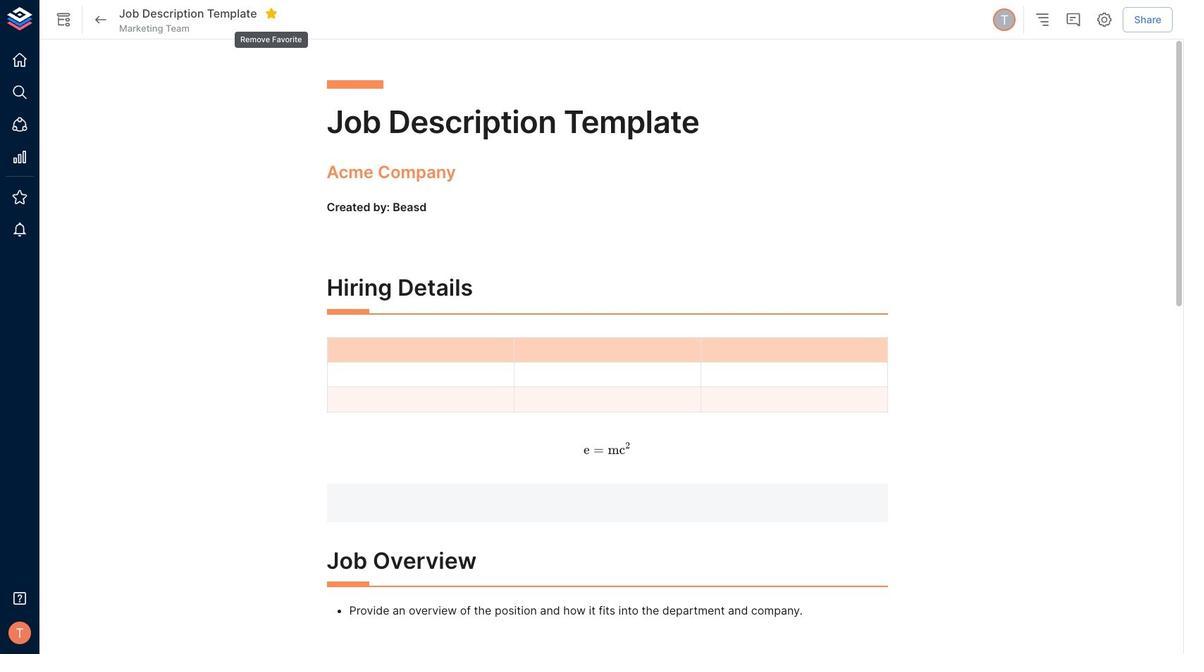 Task type: locate. For each thing, give the bounding box(es) containing it.
remove favorite image
[[265, 7, 277, 20]]

go back image
[[92, 11, 109, 28]]

tooltip
[[233, 22, 309, 50]]

table of contents image
[[1034, 11, 1051, 28]]

settings image
[[1096, 11, 1113, 28]]



Task type: describe. For each thing, give the bounding box(es) containing it.
comments image
[[1065, 11, 1082, 28]]

show wiki image
[[55, 11, 72, 28]]



Task type: vqa. For each thing, say whether or not it's contained in the screenshot.
Comments icon
yes



